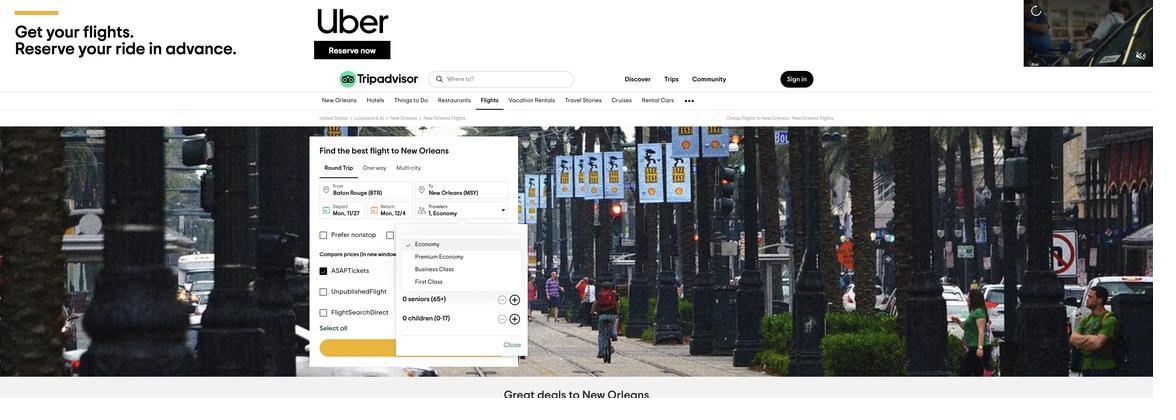 Task type: locate. For each thing, give the bounding box(es) containing it.
airports
[[446, 232, 470, 238]]

way
[[376, 165, 387, 171]]

trips button
[[658, 71, 686, 88]]

adult
[[406, 277, 422, 283]]

economy down nearby
[[415, 242, 439, 247]]

1 vertical spatial new orleans link
[[390, 116, 417, 121]]

(65+)
[[431, 296, 446, 303]]

include
[[398, 232, 421, 238]]

City or Airport text field
[[320, 182, 413, 199]]

restaurants link
[[433, 92, 476, 110]]

1 left adult
[[403, 277, 405, 283]]

2 mon, from the left
[[381, 211, 394, 217]]

1 vertical spatial class
[[428, 279, 443, 285]]

flights right the -
[[820, 116, 834, 121]]

mon, inside return mon, 12/4
[[381, 211, 394, 217]]

include nearby airports
[[398, 232, 470, 238]]

to right cheap
[[757, 116, 761, 121]]

round
[[325, 165, 342, 171]]

to right flight
[[391, 147, 399, 155]]

1 vertical spatial new orleans
[[390, 116, 417, 121]]

-
[[790, 116, 791, 121]]

flightsearchdirect
[[331, 309, 389, 316]]

rental
[[642, 98, 660, 104]]

1 horizontal spatial new orleans
[[390, 116, 417, 121]]

travelers 1 , economy
[[429, 204, 457, 216]]

,
[[431, 211, 432, 216]]

best
[[352, 147, 368, 155]]

to
[[429, 184, 434, 189]]

0 vertical spatial 1
[[429, 211, 431, 216]]

0 horizontal spatial mon,
[[333, 211, 346, 217]]

premium
[[415, 254, 438, 260]]

rental cars link
[[637, 92, 679, 110]]

find
[[320, 147, 336, 155]]

things
[[394, 98, 412, 104]]

0 vertical spatial new orleans link
[[317, 92, 362, 110]]

flights
[[481, 98, 499, 104], [452, 116, 465, 121], [742, 116, 756, 121], [820, 116, 834, 121]]

cruises link
[[607, 92, 637, 110]]

new orleans flights
[[424, 116, 465, 121]]

economy down travelers at the bottom of the page
[[433, 211, 457, 216]]

return
[[381, 204, 395, 209]]

new
[[367, 252, 377, 257]]

1 vertical spatial to
[[757, 116, 761, 121]]

0 left seniors
[[403, 296, 407, 303]]

business
[[415, 267, 438, 273]]

economy
[[433, 211, 457, 216], [407, 242, 432, 247], [415, 242, 439, 247], [439, 254, 463, 260]]

flights down the restaurants link
[[452, 116, 465, 121]]

one-way
[[363, 165, 387, 171]]

travel stories
[[565, 98, 602, 104]]

vacation rentals link
[[504, 92, 560, 110]]

new right (la) at the top
[[390, 116, 400, 121]]

mon, down return on the left of the page
[[381, 211, 394, 217]]

united states
[[320, 116, 348, 121]]

children
[[408, 315, 433, 322]]

1 adult (18-64)
[[403, 277, 443, 283]]

prices
[[344, 252, 359, 257]]

search image
[[436, 75, 444, 83]]

compare prices (in new window)
[[320, 252, 398, 257]]

new up multi-city
[[401, 147, 417, 155]]

compare
[[320, 252, 343, 257]]

class up 64)
[[439, 267, 454, 273]]

0 left children on the left bottom
[[403, 315, 407, 322]]

1 horizontal spatial 1
[[429, 211, 431, 216]]

(la)
[[376, 116, 384, 121]]

rental cars
[[642, 98, 674, 104]]

1 vertical spatial 0
[[403, 315, 407, 322]]

2 0 from the top
[[403, 315, 407, 322]]

city
[[411, 165, 421, 171]]

new orleans flights link
[[424, 116, 465, 121]]

0 for 0 seniors (65+)
[[403, 296, 407, 303]]

class up ladybug
[[428, 279, 443, 285]]

flight
[[370, 147, 390, 155]]

mon, inside depart mon, 11/27
[[333, 211, 346, 217]]

sponsored
[[404, 253, 425, 257]]

prefer nonstop
[[331, 232, 376, 238]]

premium economy
[[415, 254, 463, 260]]

1 vertical spatial 1
[[403, 277, 405, 283]]

64)
[[434, 277, 443, 283]]

1 mon, from the left
[[333, 211, 346, 217]]

economy up flights50off
[[439, 254, 463, 260]]

things to do
[[394, 98, 428, 104]]

class for first class
[[428, 279, 443, 285]]

cheap flights to new orleans - new orleans flights
[[727, 116, 834, 121]]

the
[[338, 147, 350, 155]]

to left do
[[414, 98, 419, 104]]

sign
[[787, 76, 800, 83]]

1 down travelers at the bottom of the page
[[429, 211, 431, 216]]

1 horizontal spatial new orleans link
[[390, 116, 417, 121]]

0 vertical spatial new orleans
[[322, 98, 357, 104]]

2 vertical spatial to
[[391, 147, 399, 155]]

new orleans down things
[[390, 116, 417, 121]]

trip
[[343, 165, 353, 171]]

to
[[414, 98, 419, 104], [757, 116, 761, 121], [391, 147, 399, 155]]

tripadvisor image
[[340, 71, 418, 88]]

new orleans link up states
[[317, 92, 362, 110]]

new orleans link down things
[[390, 116, 417, 121]]

0 horizontal spatial new orleans link
[[317, 92, 362, 110]]

close
[[504, 342, 521, 348]]

None search field
[[429, 72, 573, 87]]

0 horizontal spatial 1
[[403, 277, 405, 283]]

mon,
[[333, 211, 346, 217], [381, 211, 394, 217]]

louisiana (la)
[[354, 116, 384, 121]]

class
[[439, 267, 454, 273], [428, 279, 443, 285]]

2 horizontal spatial to
[[757, 116, 761, 121]]

orleans down things to do link
[[401, 116, 417, 121]]

find the best flight to new orleans
[[320, 147, 449, 155]]

1 horizontal spatial to
[[414, 98, 419, 104]]

new orleans up states
[[322, 98, 357, 104]]

0 vertical spatial 0
[[403, 296, 407, 303]]

1 0 from the top
[[403, 296, 407, 303]]

all
[[340, 325, 347, 332]]

cruises
[[612, 98, 632, 104]]

mon, down depart
[[333, 211, 346, 217]]

unpublishedflight
[[331, 288, 387, 295]]

1 horizontal spatial mon,
[[381, 211, 394, 217]]

new up united
[[322, 98, 334, 104]]

0 horizontal spatial new orleans
[[322, 98, 357, 104]]

0 vertical spatial class
[[439, 267, 454, 273]]



Task type: vqa. For each thing, say whether or not it's contained in the screenshot.
Search associated with Search All
no



Task type: describe. For each thing, give the bounding box(es) containing it.
travel stories link
[[560, 92, 607, 110]]

sign in
[[787, 76, 807, 83]]

trips
[[664, 76, 679, 83]]

community button
[[686, 71, 733, 88]]

states
[[334, 116, 348, 121]]

economy up sponsored
[[407, 242, 432, 247]]

ladybug
[[426, 288, 453, 295]]

asaptickets
[[331, 268, 369, 274]]

return mon, 12/4
[[381, 204, 406, 217]]

0 vertical spatial to
[[414, 98, 419, 104]]

0 children (0-17)
[[403, 315, 450, 322]]

0 seniors (65+)
[[403, 296, 446, 303]]

(0-
[[434, 315, 442, 322]]

(in
[[360, 252, 366, 257]]

travelers
[[429, 204, 448, 209]]

select all
[[320, 325, 347, 332]]

mon, for mon, 12/4
[[381, 211, 394, 217]]

mon, for mon, 11/27
[[333, 211, 346, 217]]

1 inside travelers 1 , economy
[[429, 211, 431, 216]]

nearby
[[422, 232, 444, 238]]

round trip
[[325, 165, 353, 171]]

louisiana (la) link
[[354, 116, 384, 121]]

11/27
[[347, 211, 360, 217]]

orleans down the restaurants link
[[434, 116, 451, 121]]

discover button
[[618, 71, 658, 88]]

flights right cheap
[[742, 116, 756, 121]]

rentals
[[535, 98, 555, 104]]

united states link
[[320, 116, 348, 121]]

select
[[320, 325, 339, 332]]

cars
[[661, 98, 674, 104]]

flights down "search" search box
[[481, 98, 499, 104]]

stories
[[583, 98, 602, 104]]

orleans up city
[[419, 147, 449, 155]]

multi-
[[397, 165, 411, 171]]

12/4
[[395, 211, 406, 217]]

discover
[[625, 76, 651, 83]]

orleans left the -
[[772, 116, 789, 121]]

0 for 0 children (0-17)
[[403, 315, 407, 322]]

one-
[[363, 165, 376, 171]]

travel
[[565, 98, 582, 104]]

from
[[333, 184, 343, 189]]

prefer
[[331, 232, 350, 238]]

orleans right the -
[[802, 116, 819, 121]]

seniors
[[408, 296, 430, 303]]

class for business class
[[439, 267, 454, 273]]

flights link
[[476, 92, 504, 110]]

0 horizontal spatial to
[[391, 147, 399, 155]]

things to do link
[[389, 92, 433, 110]]

window)
[[378, 252, 398, 257]]

depart mon, 11/27
[[333, 204, 360, 217]]

do
[[421, 98, 428, 104]]

orleans up states
[[335, 98, 357, 104]]

vacation
[[509, 98, 534, 104]]

new right the -
[[792, 116, 801, 121]]

(18-
[[424, 277, 434, 283]]

depart
[[333, 204, 348, 209]]

hotels link
[[362, 92, 389, 110]]

City or Airport text field
[[415, 182, 508, 199]]

vacation rentals
[[509, 98, 555, 104]]

cheap
[[727, 116, 741, 121]]

louisiana
[[354, 116, 375, 121]]

hotels
[[367, 98, 384, 104]]

restaurants
[[438, 98, 471, 104]]

17)
[[442, 315, 450, 322]]

sign in link
[[781, 71, 814, 88]]

flights50off
[[426, 268, 462, 274]]

economy inside travelers 1 , economy
[[433, 211, 457, 216]]

advertisement region
[[0, 0, 1154, 67]]

business class
[[415, 267, 454, 273]]

multi-city
[[397, 165, 421, 171]]

nonstop
[[351, 232, 376, 238]]

first class
[[415, 279, 443, 285]]

united
[[320, 116, 333, 121]]

Search search field
[[447, 76, 567, 83]]

in
[[802, 76, 807, 83]]

first
[[415, 279, 427, 285]]

new down do
[[424, 116, 433, 121]]

new left the -
[[762, 116, 771, 121]]



